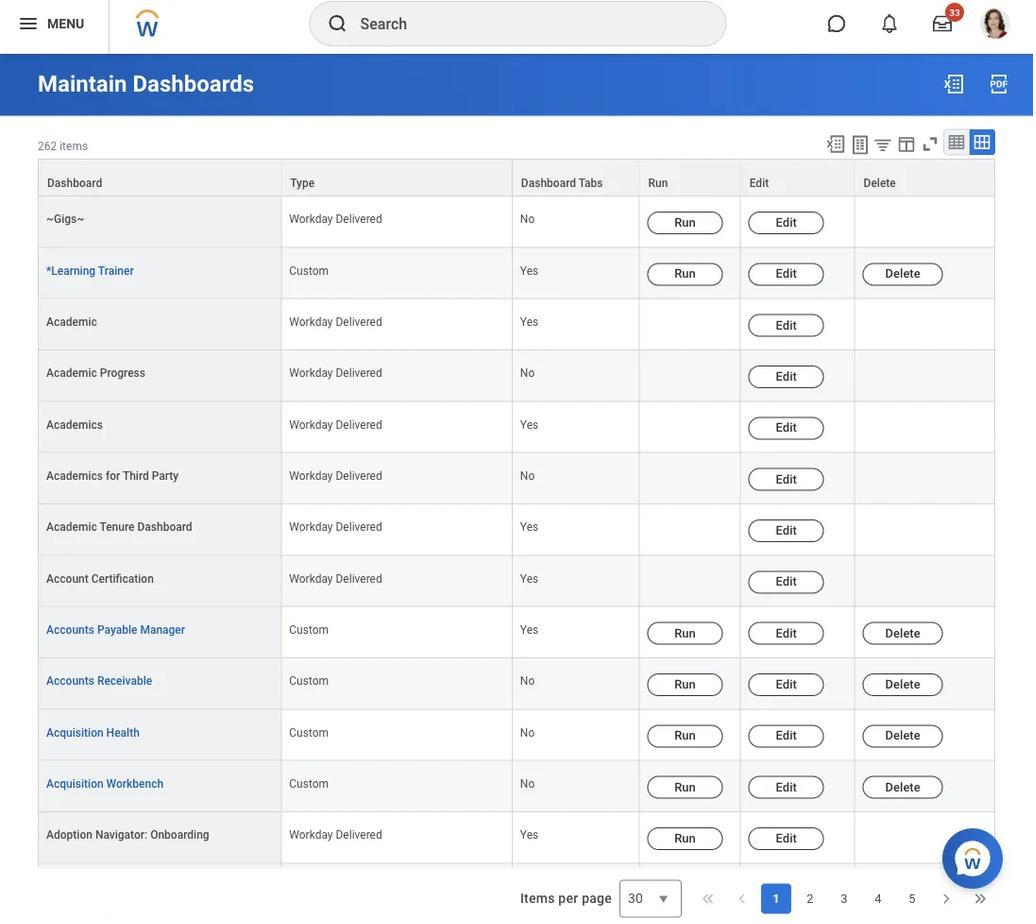 Task type: vqa. For each thing, say whether or not it's contained in the screenshot.
the Career image
no



Task type: describe. For each thing, give the bounding box(es) containing it.
workday for ~gigs~
[[289, 213, 333, 226]]

run for 1st run button from the top of the the maintain dashboards main content
[[675, 215, 696, 229]]

items per page element
[[518, 869, 682, 919]]

dashboard for dashboard
[[47, 177, 102, 190]]

workday for academics
[[289, 418, 333, 431]]

items
[[520, 891, 555, 907]]

workday delivered for academics
[[289, 418, 382, 431]]

select to filter grid data image
[[873, 135, 894, 155]]

adoption
[[46, 828, 92, 842]]

7 run button from the top
[[648, 828, 723, 850]]

delete for delete popup button
[[864, 177, 896, 190]]

6 edit row from the top
[[38, 556, 996, 607]]

workday delivered for adoption navigator: onboarding
[[289, 828, 382, 842]]

1 run button from the top
[[648, 212, 723, 234]]

9 edit button from the top
[[749, 622, 824, 645]]

Search Workday  search field
[[360, 3, 687, 45]]

delete for 2nd delete button from the top
[[886, 626, 921, 640]]

dashboards
[[133, 71, 254, 98]]

acquisition health
[[46, 726, 140, 739]]

7 workday from the top
[[289, 572, 333, 585]]

5 edit row from the top
[[38, 504, 996, 556]]

12 edit button from the top
[[749, 776, 824, 799]]

chevron 2x left small image
[[699, 890, 718, 909]]

7 edit button from the top
[[749, 520, 824, 542]]

delivered for ~gigs~
[[336, 213, 382, 226]]

2 yes from the top
[[520, 315, 539, 328]]

fullscreen image
[[920, 134, 941, 155]]

type button
[[282, 160, 512, 196]]

certification
[[91, 572, 154, 585]]

type
[[290, 177, 315, 190]]

edit for third edit button
[[776, 318, 797, 332]]

delete for delete button related to acquisition workbench
[[886, 780, 921, 794]]

4 run button from the top
[[648, 674, 723, 696]]

workday delivered for academic progress
[[289, 367, 382, 380]]

maintain dashboards
[[38, 71, 254, 98]]

inbox large image
[[933, 15, 952, 34]]

5 no from the top
[[520, 726, 535, 739]]

account certification
[[46, 572, 154, 585]]

4 yes from the top
[[520, 521, 539, 534]]

delivered for adoption navigator: onboarding
[[336, 828, 382, 842]]

run button
[[640, 160, 740, 196]]

academic tenure dashboard element
[[46, 517, 192, 534]]

workday for adoption navigator: onboarding
[[289, 828, 333, 842]]

7 workday delivered from the top
[[289, 572, 382, 585]]

export to worksheets image
[[849, 134, 872, 157]]

edit for 4th edit button from the top
[[776, 369, 797, 383]]

3 no from the top
[[520, 469, 535, 482]]

~gigs~
[[46, 213, 84, 226]]

6 no from the top
[[520, 777, 535, 790]]

13 edit button from the top
[[749, 828, 824, 850]]

account certification element
[[46, 568, 154, 585]]

delivered for academic
[[336, 315, 382, 328]]

accounts receivable link
[[46, 671, 152, 688]]

edit for 13th edit button
[[776, 831, 797, 845]]

accounts payable manager link
[[46, 619, 185, 636]]

custom for *learning trainer
[[289, 264, 329, 277]]

workday delivered for academic
[[289, 315, 382, 328]]

academic progress
[[46, 367, 145, 380]]

3 edit button from the top
[[749, 314, 824, 337]]

1 edit row from the top
[[38, 299, 996, 351]]

list inside the maintain dashboards main content
[[761, 884, 928, 914]]

edit for edit popup button
[[750, 177, 769, 190]]

run for 3rd run button from the bottom
[[675, 728, 696, 743]]

*learning
[[46, 264, 96, 277]]

1 edit button from the top
[[749, 212, 824, 234]]

7 row from the top
[[38, 761, 996, 812]]

11 edit button from the top
[[749, 725, 824, 748]]

33
[[950, 7, 960, 18]]

262
[[38, 140, 57, 153]]

delivered for academic progress
[[336, 367, 382, 380]]

expand table image
[[973, 133, 992, 152]]

delete button for accounts receivable
[[863, 674, 943, 696]]

workday for academic
[[289, 315, 333, 328]]

delete button for *learning trainer
[[863, 263, 943, 286]]

payable
[[97, 623, 137, 636]]

4 edit button from the top
[[749, 366, 824, 388]]

custom for acquisition workbench
[[289, 777, 329, 790]]

2
[[807, 892, 814, 906]]

page
[[582, 891, 612, 907]]

delete for delete button for accounts receivable
[[886, 677, 921, 691]]

academics for third party element
[[46, 465, 179, 482]]

menu button
[[0, 0, 109, 54]]

justify image
[[17, 13, 40, 35]]

health
[[106, 726, 140, 739]]

edit for 5th edit button from the bottom
[[776, 626, 797, 640]]

workday for academic tenure dashboard
[[289, 521, 333, 534]]

manager
[[140, 623, 185, 636]]

export to excel image for items
[[826, 134, 846, 155]]

accounts for accounts receivable
[[46, 675, 94, 688]]

4 button
[[863, 884, 894, 914]]

1 yes from the top
[[520, 264, 539, 277]]

5
[[909, 892, 916, 906]]

3 row from the top
[[38, 248, 996, 299]]

edit for sixth edit button from the bottom of the the maintain dashboards main content
[[776, 574, 797, 589]]

adoption navigator: onboarding element
[[46, 825, 209, 842]]

5 button
[[897, 884, 928, 914]]

onboarding
[[150, 828, 209, 842]]

run for fifth run button from the bottom
[[675, 626, 696, 640]]

3 button
[[829, 884, 860, 914]]

custom for accounts receivable
[[289, 675, 329, 688]]

5 row from the top
[[38, 658, 996, 710]]

custom for acquisition health
[[289, 726, 329, 739]]

7 delivered from the top
[[336, 572, 382, 585]]

run for run popup button
[[649, 177, 668, 190]]

acquisition workbench link
[[46, 773, 164, 790]]

acquisition for acquisition health
[[46, 726, 104, 739]]

2 row from the top
[[38, 197, 996, 248]]

2 no from the top
[[520, 367, 535, 380]]

accounts for accounts payable manager
[[46, 623, 94, 636]]

edit for 12th edit button from the top of the the maintain dashboards main content
[[776, 780, 797, 794]]

academic progress element
[[46, 363, 145, 380]]



Task type: locate. For each thing, give the bounding box(es) containing it.
items per page
[[520, 891, 612, 907]]

academic up academics element at the top left
[[46, 367, 97, 380]]

2 edit button from the top
[[749, 263, 824, 286]]

2 accounts from the top
[[46, 675, 94, 688]]

5 custom from the top
[[289, 777, 329, 790]]

0 vertical spatial acquisition
[[46, 726, 104, 739]]

maintain
[[38, 71, 127, 98]]

run for 1st run button from the bottom
[[675, 831, 696, 845]]

academic for academic progress
[[46, 367, 97, 380]]

export to excel image left the export to worksheets 'image'
[[826, 134, 846, 155]]

run
[[649, 177, 668, 190], [675, 215, 696, 229], [675, 267, 696, 281], [675, 626, 696, 640], [675, 677, 696, 691], [675, 728, 696, 743], [675, 780, 696, 794], [675, 831, 696, 845]]

delivered for academics for third party
[[336, 469, 382, 482]]

2 delete button from the top
[[863, 622, 943, 645]]

3 delivered from the top
[[336, 367, 382, 380]]

edit for third edit button from the bottom
[[776, 728, 797, 743]]

dashboard tabs
[[521, 177, 603, 190]]

4 workday from the top
[[289, 418, 333, 431]]

9 row from the top
[[38, 864, 996, 915]]

2 horizontal spatial dashboard
[[521, 177, 576, 190]]

acquisition for acquisition workbench
[[46, 777, 104, 790]]

1 no from the top
[[520, 213, 535, 226]]

table image
[[947, 133, 966, 152]]

5 workday from the top
[[289, 469, 333, 482]]

1 horizontal spatial dashboard
[[137, 521, 192, 534]]

2 button
[[795, 884, 826, 914]]

run inside popup button
[[649, 177, 668, 190]]

1 delete button from the top
[[863, 263, 943, 286]]

4
[[875, 892, 882, 906]]

delete
[[864, 177, 896, 190], [886, 267, 921, 281], [886, 626, 921, 640], [886, 677, 921, 691], [886, 728, 921, 743], [886, 780, 921, 794]]

delete button
[[863, 263, 943, 286], [863, 622, 943, 645], [863, 674, 943, 696], [863, 725, 943, 748], [863, 776, 943, 799]]

academics
[[46, 418, 103, 431], [46, 469, 103, 482]]

for
[[106, 469, 120, 482]]

workday delivered
[[289, 213, 382, 226], [289, 315, 382, 328], [289, 367, 382, 380], [289, 418, 382, 431], [289, 469, 382, 482], [289, 521, 382, 534], [289, 572, 382, 585], [289, 828, 382, 842]]

workbench
[[106, 777, 164, 790]]

edit for seventh edit button from the bottom of the the maintain dashboards main content
[[776, 523, 797, 537]]

0 horizontal spatial export to excel image
[[826, 134, 846, 155]]

262 items
[[38, 140, 88, 153]]

yes
[[520, 264, 539, 277], [520, 315, 539, 328], [520, 418, 539, 431], [520, 521, 539, 534], [520, 572, 539, 585], [520, 623, 539, 636], [520, 828, 539, 842]]

1 academic from the top
[[46, 315, 97, 328]]

third
[[123, 469, 149, 482]]

notifications large image
[[880, 15, 899, 34]]

custom
[[289, 264, 329, 277], [289, 623, 329, 636], [289, 675, 329, 688], [289, 726, 329, 739], [289, 777, 329, 790]]

dashboard inside popup button
[[521, 177, 576, 190]]

no
[[520, 213, 535, 226], [520, 367, 535, 380], [520, 469, 535, 482], [520, 675, 535, 688], [520, 726, 535, 739], [520, 777, 535, 790]]

view printable version (pdf) image
[[988, 73, 1011, 96]]

toolbar
[[817, 129, 996, 159]]

menu
[[47, 16, 84, 32]]

academic for academic tenure dashboard
[[46, 521, 97, 534]]

accounts payable manager
[[46, 623, 185, 636]]

3 custom from the top
[[289, 675, 329, 688]]

delete button for acquisition workbench
[[863, 776, 943, 799]]

4 delivered from the top
[[336, 418, 382, 431]]

workday for academics for third party
[[289, 469, 333, 482]]

delete for delete button for *learning trainer
[[886, 267, 921, 281]]

academic tenure dashboard
[[46, 521, 192, 534]]

3 edit row from the top
[[38, 402, 996, 453]]

acquisition health link
[[46, 722, 140, 739]]

chevron left small image
[[733, 890, 752, 909]]

dashboard up ~gigs~ element
[[47, 177, 102, 190]]

items
[[60, 140, 88, 153]]

tabs
[[579, 177, 603, 190]]

acquisition
[[46, 726, 104, 739], [46, 777, 104, 790]]

academic down *learning
[[46, 315, 97, 328]]

run button
[[648, 212, 723, 234], [648, 263, 723, 286], [648, 622, 723, 645], [648, 674, 723, 696], [648, 725, 723, 748], [648, 776, 723, 799], [648, 828, 723, 850]]

2 workday from the top
[[289, 315, 333, 328]]

edit for 13th edit button from the bottom of the the maintain dashboards main content
[[776, 215, 797, 229]]

acquisition left health
[[46, 726, 104, 739]]

6 workday from the top
[[289, 521, 333, 534]]

6 yes from the top
[[520, 623, 539, 636]]

export to excel image
[[943, 73, 965, 96], [826, 134, 846, 155]]

acquisition workbench
[[46, 777, 164, 790]]

academic
[[46, 315, 97, 328], [46, 367, 97, 380], [46, 521, 97, 534]]

run for 6th run button from the bottom
[[675, 267, 696, 281]]

2 academics from the top
[[46, 469, 103, 482]]

dashboard tabs button
[[513, 160, 639, 196]]

row header inside the maintain dashboards main content
[[38, 864, 282, 915]]

tenure
[[100, 521, 135, 534]]

8 edit button from the top
[[749, 571, 824, 594]]

1 vertical spatial acquisition
[[46, 777, 104, 790]]

5 yes from the top
[[520, 572, 539, 585]]

cell
[[855, 197, 996, 248], [640, 299, 741, 351], [855, 299, 996, 351], [640, 351, 741, 402], [855, 351, 996, 402], [640, 402, 741, 453], [855, 402, 996, 453], [640, 453, 741, 504], [855, 453, 996, 504], [640, 504, 741, 556], [855, 504, 996, 556], [640, 556, 741, 607], [855, 556, 996, 607], [855, 812, 996, 864], [282, 864, 513, 915], [513, 864, 640, 915], [640, 864, 741, 915], [741, 864, 855, 915], [855, 864, 996, 915]]

4 no from the top
[[520, 675, 535, 688]]

5 edit button from the top
[[749, 417, 824, 440]]

academics element
[[46, 414, 103, 431]]

3 workday delivered from the top
[[289, 367, 382, 380]]

progress
[[100, 367, 145, 380]]

2 edit row from the top
[[38, 351, 996, 402]]

5 delete button from the top
[[863, 776, 943, 799]]

5 run button from the top
[[648, 725, 723, 748]]

0 vertical spatial academic
[[46, 315, 97, 328]]

2 academic from the top
[[46, 367, 97, 380]]

33 button
[[922, 3, 964, 45]]

academic left 'tenure'
[[46, 521, 97, 534]]

academics for third party
[[46, 469, 179, 482]]

3 delete button from the top
[[863, 674, 943, 696]]

chevron 2x right small image
[[971, 890, 990, 909]]

3 yes from the top
[[520, 418, 539, 431]]

workday delivered for academics for third party
[[289, 469, 382, 482]]

0 vertical spatial export to excel image
[[943, 73, 965, 96]]

dashboard for dashboard tabs
[[521, 177, 576, 190]]

4 delete button from the top
[[863, 725, 943, 748]]

acquisition up adoption on the bottom
[[46, 777, 104, 790]]

row
[[38, 159, 996, 197], [38, 197, 996, 248], [38, 248, 996, 299], [38, 607, 996, 658], [38, 658, 996, 710], [38, 710, 996, 761], [38, 761, 996, 812], [38, 812, 996, 864], [38, 864, 996, 915]]

edit
[[750, 177, 769, 190], [776, 215, 797, 229], [776, 267, 797, 281], [776, 318, 797, 332], [776, 369, 797, 383], [776, 420, 797, 435], [776, 472, 797, 486], [776, 523, 797, 537], [776, 574, 797, 589], [776, 626, 797, 640], [776, 677, 797, 691], [776, 728, 797, 743], [776, 780, 797, 794], [776, 831, 797, 845]]

academics down academic progress
[[46, 418, 103, 431]]

navigator:
[[95, 828, 148, 842]]

2 run button from the top
[[648, 263, 723, 286]]

8 workday delivered from the top
[[289, 828, 382, 842]]

0 horizontal spatial dashboard
[[47, 177, 102, 190]]

3 academic from the top
[[46, 521, 97, 534]]

5 workday delivered from the top
[[289, 469, 382, 482]]

0 vertical spatial academics
[[46, 418, 103, 431]]

3 workday from the top
[[289, 367, 333, 380]]

1 accounts from the top
[[46, 623, 94, 636]]

receivable
[[97, 675, 152, 688]]

edit button
[[749, 212, 824, 234], [749, 263, 824, 286], [749, 314, 824, 337], [749, 366, 824, 388], [749, 417, 824, 440], [749, 468, 824, 491], [749, 520, 824, 542], [749, 571, 824, 594], [749, 622, 824, 645], [749, 674, 824, 696], [749, 725, 824, 748], [749, 776, 824, 799], [749, 828, 824, 850]]

8 delivered from the top
[[336, 828, 382, 842]]

dashboard left the tabs
[[521, 177, 576, 190]]

accounts receivable
[[46, 675, 152, 688]]

8 row from the top
[[38, 812, 996, 864]]

adoption navigator: onboarding
[[46, 828, 209, 842]]

workday for academic progress
[[289, 367, 333, 380]]

1 vertical spatial academics
[[46, 469, 103, 482]]

edit for 9th edit button from the bottom of the the maintain dashboards main content
[[776, 420, 797, 435]]

1 vertical spatial export to excel image
[[826, 134, 846, 155]]

edit button
[[741, 160, 855, 196]]

8 workday from the top
[[289, 828, 333, 842]]

1 delivered from the top
[[336, 213, 382, 226]]

row containing dashboard
[[38, 159, 996, 197]]

academics for academics for third party
[[46, 469, 103, 482]]

1 vertical spatial accounts
[[46, 675, 94, 688]]

edit for 2nd edit button from the top
[[776, 267, 797, 281]]

4 custom from the top
[[289, 726, 329, 739]]

custom for accounts payable manager
[[289, 623, 329, 636]]

accounts left payable
[[46, 623, 94, 636]]

~gigs~ element
[[46, 209, 84, 226]]

click to view/edit grid preferences image
[[896, 134, 917, 155]]

2 vertical spatial academic
[[46, 521, 97, 534]]

6 edit button from the top
[[749, 468, 824, 491]]

dashboard
[[47, 177, 102, 190], [521, 177, 576, 190], [137, 521, 192, 534]]

edit for 10th edit button
[[776, 677, 797, 691]]

2 workday delivered from the top
[[289, 315, 382, 328]]

3
[[841, 892, 848, 906]]

1 academics from the top
[[46, 418, 103, 431]]

workday
[[289, 213, 333, 226], [289, 315, 333, 328], [289, 367, 333, 380], [289, 418, 333, 431], [289, 469, 333, 482], [289, 521, 333, 534], [289, 572, 333, 585], [289, 828, 333, 842]]

export to excel image left view printable version (pdf) icon
[[943, 73, 965, 96]]

delivered for academics
[[336, 418, 382, 431]]

7 yes from the top
[[520, 828, 539, 842]]

run for 4th run button from the bottom
[[675, 677, 696, 691]]

list
[[761, 884, 928, 914]]

delete for 4th delete button from the top of the the maintain dashboards main content
[[886, 728, 921, 743]]

2 custom from the top
[[289, 623, 329, 636]]

1 vertical spatial academic
[[46, 367, 97, 380]]

profile logan mcneil image
[[981, 9, 1011, 43]]

*learning trainer
[[46, 264, 134, 277]]

edit inside edit popup button
[[750, 177, 769, 190]]

export to excel image for dashboards
[[943, 73, 965, 96]]

dashboard inside "popup button"
[[47, 177, 102, 190]]

6 delivered from the top
[[336, 521, 382, 534]]

search image
[[326, 13, 349, 35]]

run for second run button from the bottom of the the maintain dashboards main content
[[675, 780, 696, 794]]

accounts up acquisition health link
[[46, 675, 94, 688]]

4 edit row from the top
[[38, 453, 996, 504]]

edit for eighth edit button from the bottom
[[776, 472, 797, 486]]

toolbar inside the maintain dashboards main content
[[817, 129, 996, 159]]

per
[[559, 891, 579, 907]]

4 row from the top
[[38, 607, 996, 658]]

3 run button from the top
[[648, 622, 723, 645]]

account
[[46, 572, 89, 585]]

academics left for
[[46, 469, 103, 482]]

workday delivered for ~gigs~
[[289, 213, 382, 226]]

5 delivered from the top
[[336, 469, 382, 482]]

dashboard right 'tenure'
[[137, 521, 192, 534]]

chevron right small image
[[937, 890, 956, 909]]

6 run button from the top
[[648, 776, 723, 799]]

list containing 2
[[761, 884, 928, 914]]

1 workday from the top
[[289, 213, 333, 226]]

6 workday delivered from the top
[[289, 521, 382, 534]]

delete inside popup button
[[864, 177, 896, 190]]

0 vertical spatial accounts
[[46, 623, 94, 636]]

10 edit button from the top
[[749, 674, 824, 696]]

dashboard button
[[39, 160, 281, 196]]

maintain dashboards main content
[[0, 54, 1033, 919]]

academic element
[[46, 311, 97, 328]]

6 row from the top
[[38, 710, 996, 761]]

party
[[152, 469, 179, 482]]

1 workday delivered from the top
[[289, 213, 382, 226]]

edit row
[[38, 299, 996, 351], [38, 351, 996, 402], [38, 402, 996, 453], [38, 453, 996, 504], [38, 504, 996, 556], [38, 556, 996, 607]]

delivered for academic tenure dashboard
[[336, 521, 382, 534]]

delete button
[[855, 160, 995, 196]]

workday delivered for academic tenure dashboard
[[289, 521, 382, 534]]

*learning trainer link
[[46, 260, 134, 277]]

2 acquisition from the top
[[46, 777, 104, 790]]

1 row from the top
[[38, 159, 996, 197]]

academics for academics element at the top left
[[46, 418, 103, 431]]

1 horizontal spatial export to excel image
[[943, 73, 965, 96]]

academic for academic element
[[46, 315, 97, 328]]

accounts
[[46, 623, 94, 636], [46, 675, 94, 688]]

1 custom from the top
[[289, 264, 329, 277]]

row header
[[38, 864, 282, 915]]

trainer
[[98, 264, 134, 277]]

delivered
[[336, 213, 382, 226], [336, 315, 382, 328], [336, 367, 382, 380], [336, 418, 382, 431], [336, 469, 382, 482], [336, 521, 382, 534], [336, 572, 382, 585], [336, 828, 382, 842]]

1 acquisition from the top
[[46, 726, 104, 739]]

4 workday delivered from the top
[[289, 418, 382, 431]]

2 delivered from the top
[[336, 315, 382, 328]]



